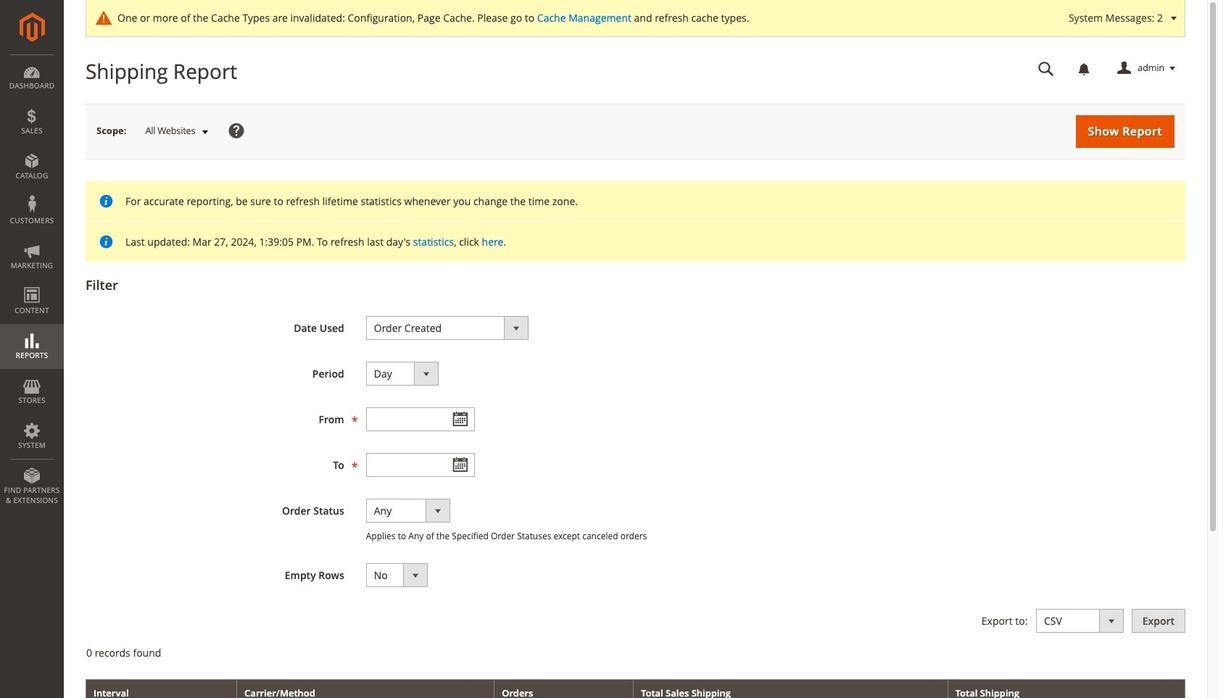 Task type: describe. For each thing, give the bounding box(es) containing it.
magento admin panel image
[[19, 12, 45, 42]]



Task type: locate. For each thing, give the bounding box(es) containing it.
None text field
[[1029, 56, 1065, 81], [366, 453, 475, 477], [1029, 56, 1065, 81], [366, 453, 475, 477]]

menu bar
[[0, 54, 64, 513]]

None text field
[[366, 408, 475, 432]]



